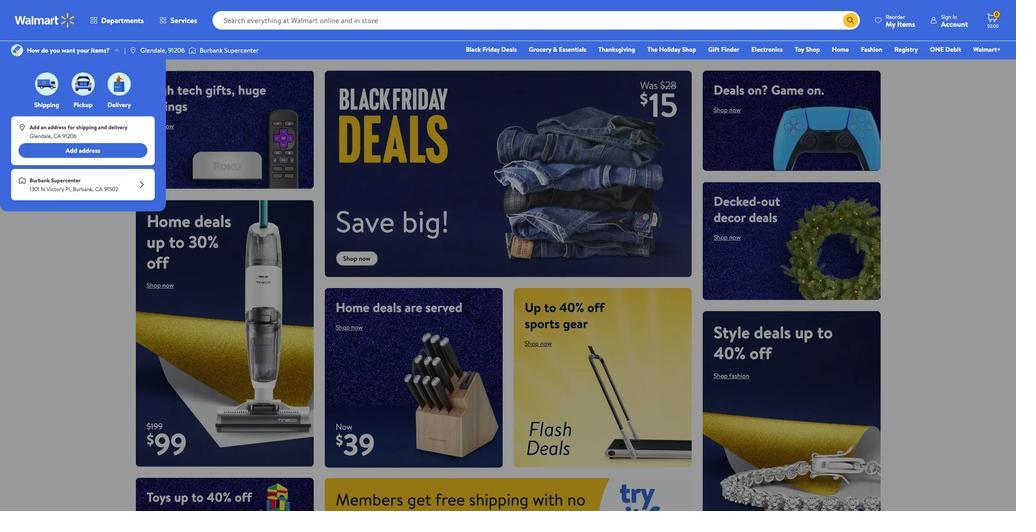 Task type: vqa. For each thing, say whether or not it's contained in the screenshot.
INC.
no



Task type: locate. For each thing, give the bounding box(es) containing it.
delivery
[[108, 100, 131, 110]]

0 vertical spatial supercenter
[[224, 46, 259, 55]]

do
[[41, 46, 48, 55]]

burbank for burbank supercenter
[[200, 46, 223, 55]]

walmart+ link
[[969, 44, 1005, 55]]

shop now for high tech gifts, huge savings
[[147, 122, 174, 131]]

get
[[407, 488, 432, 511]]

1 horizontal spatial address
[[79, 146, 100, 155]]

walmart+
[[974, 45, 1001, 54]]

burbank
[[200, 46, 223, 55], [30, 177, 50, 184]]

0 horizontal spatial supercenter
[[51, 177, 81, 184]]

deals left on?
[[714, 81, 745, 99]]

burbank up n
[[30, 177, 50, 184]]

1 horizontal spatial 40%
[[559, 298, 584, 316]]

40% inside up to 40% off sports gear
[[559, 298, 584, 316]]

shop
[[682, 45, 696, 54], [806, 45, 820, 54], [714, 105, 728, 115], [147, 122, 161, 131], [714, 233, 728, 242], [343, 254, 357, 263], [147, 281, 161, 290], [336, 323, 350, 332], [525, 339, 539, 348], [714, 371, 728, 381]]

2 horizontal spatial 40%
[[714, 342, 746, 365]]

ca up add address button at the left of page
[[53, 132, 61, 140]]

now for decked-out decor deals
[[729, 233, 741, 242]]

deals on? game on.
[[714, 81, 825, 99]]

1 vertical spatial supercenter
[[51, 177, 81, 184]]

1 horizontal spatial supercenter
[[224, 46, 259, 55]]

0 vertical spatial deals
[[502, 45, 517, 54]]

grocery & essentials
[[529, 45, 587, 54]]

burbank inside burbank supercenter 1301 n victory pl, burbank, ca 91502
[[30, 177, 50, 184]]

1 horizontal spatial home
[[336, 298, 370, 316]]

walmart image
[[15, 13, 75, 28]]

1 horizontal spatial burbank
[[200, 46, 223, 55]]

was dollar $199, now dollar 99 group
[[136, 421, 187, 467]]

how
[[27, 46, 40, 55]]

shop for save big!
[[343, 254, 357, 263]]

$ inside $199 $ 99
[[147, 430, 154, 450]]

supercenter up pl,
[[51, 177, 81, 184]]

free
[[435, 488, 465, 511]]

delivery
[[108, 123, 128, 131]]

home inside the home deals up to 30% off
[[147, 210, 190, 233]]

gift finder link
[[704, 44, 744, 55]]

 image left how
[[11, 44, 23, 56]]

style deals up to 40% off
[[714, 321, 833, 365]]

no
[[568, 488, 586, 511]]

0 vertical spatial 40%
[[559, 298, 584, 316]]

toy shop
[[795, 45, 820, 54]]

up inside the home deals up to 30% off
[[147, 231, 165, 254]]

glendale, down an
[[30, 132, 52, 140]]

2 vertical spatial 40%
[[207, 489, 232, 507]]

0 vertical spatial up
[[147, 231, 165, 254]]

shop now link for home deals up to 30% off
[[147, 281, 174, 290]]

0 horizontal spatial glendale,
[[30, 132, 52, 140]]

now for save big!
[[359, 254, 371, 263]]

supercenter for burbank supercenter 1301 n victory pl, burbank, ca 91502
[[51, 177, 81, 184]]

shop fashion link
[[714, 371, 750, 381]]

0 horizontal spatial burbank
[[30, 177, 50, 184]]

shop now link
[[714, 105, 741, 115], [147, 122, 174, 131], [714, 233, 741, 242], [336, 251, 378, 266], [147, 281, 174, 290], [336, 323, 363, 332], [525, 339, 552, 348]]

add for add address
[[66, 146, 77, 155]]

0 vertical spatial add
[[30, 123, 39, 131]]

 image
[[11, 44, 23, 56], [189, 46, 196, 55], [35, 73, 58, 96], [71, 73, 95, 96], [108, 73, 131, 96], [18, 124, 26, 131]]

$ for 39
[[336, 430, 343, 451]]

 image for delivery
[[108, 73, 131, 96]]

pl,
[[65, 185, 71, 193]]

burbank supercenter 1301 n victory pl, burbank, ca 91502
[[30, 177, 118, 193]]

shop now link for deals on? game on.
[[714, 105, 741, 115]]

high
[[147, 81, 174, 99]]

want
[[62, 46, 75, 55]]

0 horizontal spatial shipping
[[76, 123, 97, 131]]

n
[[41, 185, 45, 193]]

0 horizontal spatial ca
[[53, 132, 61, 140]]

91206 inside 'add an address for shipping and delivery glendale, ca 91206'
[[62, 132, 77, 140]]

 image up shipping
[[35, 73, 58, 96]]

ca left 91502
[[95, 185, 103, 193]]

0 horizontal spatial  image
[[18, 177, 26, 184]]

now inside shop now link
[[359, 254, 371, 263]]

shipping button
[[33, 70, 60, 110]]

shop now for deals on? game on.
[[714, 105, 741, 115]]

1 vertical spatial glendale,
[[30, 132, 52, 140]]

1 horizontal spatial $
[[336, 430, 343, 451]]

services
[[171, 15, 197, 25]]

1 horizontal spatial  image
[[129, 47, 137, 54]]

1 vertical spatial home
[[147, 210, 190, 233]]

 image for pickup
[[71, 73, 95, 96]]

burbank up gifts, at top
[[200, 46, 223, 55]]

home for 99
[[147, 210, 190, 233]]

1 vertical spatial address
[[79, 146, 100, 155]]

reorder my items
[[886, 13, 915, 29]]

out
[[761, 192, 780, 210]]

items?
[[91, 46, 110, 55]]

&
[[553, 45, 557, 54]]

sports
[[525, 315, 560, 333]]

2 horizontal spatial home
[[832, 45, 849, 54]]

supercenter
[[224, 46, 259, 55], [51, 177, 81, 184]]

one
[[930, 45, 944, 54]]

0 horizontal spatial $
[[147, 430, 154, 450]]

toys up to 40% off
[[147, 489, 252, 507]]

now
[[729, 105, 741, 115], [162, 122, 174, 131], [729, 233, 741, 242], [359, 254, 371, 263], [162, 281, 174, 290], [351, 323, 363, 332], [540, 339, 552, 348]]

shop now for save big!
[[343, 254, 371, 263]]

1 vertical spatial burbank
[[30, 177, 50, 184]]

for
[[68, 123, 75, 131]]

now for home deals up to 30% off
[[162, 281, 174, 290]]

ca
[[53, 132, 61, 140], [95, 185, 103, 193]]

home
[[832, 45, 849, 54], [147, 210, 190, 233], [336, 298, 370, 316]]

$ inside now $ 39
[[336, 430, 343, 451]]

burbank supercenter
[[200, 46, 259, 55]]

your
[[77, 46, 89, 55]]

up for home deals up to 30% off
[[147, 231, 165, 254]]

shop now for home deals are served
[[336, 323, 363, 332]]

address
[[48, 123, 66, 131], [79, 146, 100, 155]]

now for up to 40% off sports gear
[[540, 339, 552, 348]]

shop now link for high tech gifts, huge savings
[[147, 122, 174, 131]]

0 horizontal spatial up
[[147, 231, 165, 254]]

add inside button
[[66, 146, 77, 155]]

0 vertical spatial  image
[[129, 47, 137, 54]]

glendale, 91206
[[140, 46, 185, 55]]

address right an
[[48, 123, 66, 131]]

deals for home deals are served
[[373, 298, 402, 316]]

grocery
[[529, 45, 552, 54]]

$199 $ 99
[[147, 421, 187, 465]]

 image for burbank supercenter
[[189, 46, 196, 55]]

$0.00
[[988, 23, 999, 29]]

1 horizontal spatial 91206
[[168, 46, 185, 55]]

 image inside pickup button
[[71, 73, 95, 96]]

now for deals on? game on.
[[729, 105, 741, 115]]

2 horizontal spatial up
[[795, 321, 813, 344]]

1 vertical spatial shipping
[[469, 488, 529, 511]]

account
[[941, 19, 968, 29]]

to inside up to 40% off sports gear
[[544, 298, 556, 316]]

deals inside the home deals up to 30% off
[[194, 210, 231, 233]]

to inside style deals up to 40% off
[[817, 321, 833, 344]]

0 vertical spatial address
[[48, 123, 66, 131]]

 image inside delivery button
[[108, 73, 131, 96]]

 image right glendale, 91206
[[189, 46, 196, 55]]

services button
[[152, 9, 205, 31]]

1 vertical spatial deals
[[714, 81, 745, 99]]

deals
[[502, 45, 517, 54], [714, 81, 745, 99]]

order
[[336, 509, 375, 512]]

0 horizontal spatial home
[[147, 210, 190, 233]]

91206 down "services" dropdown button
[[168, 46, 185, 55]]

deals right "friday"
[[502, 45, 517, 54]]

supercenter inside burbank supercenter 1301 n victory pl, burbank, ca 91502
[[51, 177, 81, 184]]

1 horizontal spatial shipping
[[469, 488, 529, 511]]

in
[[953, 13, 957, 21]]

supercenter for burbank supercenter
[[224, 46, 259, 55]]

91206
[[168, 46, 185, 55], [62, 132, 77, 140]]

1 vertical spatial 40%
[[714, 342, 746, 365]]

supercenter up huge
[[224, 46, 259, 55]]

add address button
[[18, 143, 147, 158]]

1 vertical spatial 91206
[[62, 132, 77, 140]]

shop for up to 40% off sports gear
[[525, 339, 539, 348]]

decor
[[714, 208, 746, 226]]

0 vertical spatial home
[[832, 45, 849, 54]]

0 horizontal spatial deals
[[502, 45, 517, 54]]

off inside up to 40% off sports gear
[[587, 298, 605, 316]]

1 vertical spatial up
[[795, 321, 813, 344]]

1 horizontal spatial glendale,
[[140, 46, 167, 55]]

 image
[[129, 47, 137, 54], [18, 177, 26, 184]]

91206 down the for
[[62, 132, 77, 140]]

 image up delivery
[[108, 73, 131, 96]]

add inside 'add an address for shipping and delivery glendale, ca 91206'
[[30, 123, 39, 131]]

0 vertical spatial burbank
[[200, 46, 223, 55]]

0 horizontal spatial address
[[48, 123, 66, 131]]

0 vertical spatial ca
[[53, 132, 61, 140]]

shop for home deals up to 30% off
[[147, 281, 161, 290]]

0 vertical spatial 91206
[[168, 46, 185, 55]]

home deals are served
[[336, 298, 463, 316]]

1 vertical spatial add
[[66, 146, 77, 155]]

essentials
[[559, 45, 587, 54]]

now dollar 39 null group
[[325, 422, 375, 468]]

deals inside style deals up to 40% off
[[754, 321, 791, 344]]

1 horizontal spatial add
[[66, 146, 77, 155]]

1 horizontal spatial up
[[174, 489, 188, 507]]

home for 39
[[336, 298, 370, 316]]

1 horizontal spatial ca
[[95, 185, 103, 193]]

30%
[[189, 231, 219, 254]]

decked-out decor deals
[[714, 192, 780, 226]]

 image inside shipping button
[[35, 73, 58, 96]]

1 vertical spatial  image
[[18, 177, 26, 184]]

victory
[[46, 185, 64, 193]]

burbank for burbank supercenter 1301 n victory pl, burbank, ca 91502
[[30, 177, 50, 184]]

2 vertical spatial home
[[336, 298, 370, 316]]

pickup button
[[70, 70, 96, 110]]

up for style deals up to 40% off
[[795, 321, 813, 344]]

glendale, right |
[[140, 46, 167, 55]]

tech
[[177, 81, 202, 99]]

add left an
[[30, 123, 39, 131]]

address down 'add an address for shipping and delivery glendale, ca 91206'
[[79, 146, 100, 155]]

add
[[30, 123, 39, 131], [66, 146, 77, 155]]

1 horizontal spatial deals
[[714, 81, 745, 99]]

minimum!
[[379, 509, 451, 512]]

0 horizontal spatial add
[[30, 123, 39, 131]]

thanksgiving link
[[594, 44, 640, 55]]

1 vertical spatial ca
[[95, 185, 103, 193]]

glendale,
[[140, 46, 167, 55], [30, 132, 52, 140]]

 image up "pickup"
[[71, 73, 95, 96]]

fashion
[[729, 371, 750, 381]]

shop now
[[714, 105, 741, 115], [147, 122, 174, 131], [714, 233, 741, 242], [343, 254, 371, 263], [147, 281, 174, 290], [336, 323, 363, 332], [525, 339, 552, 348]]

0 horizontal spatial 91206
[[62, 132, 77, 140]]

0 vertical spatial shipping
[[76, 123, 97, 131]]

add down 'add an address for shipping and delivery glendale, ca 91206'
[[66, 146, 77, 155]]

up inside style deals up to 40% off
[[795, 321, 813, 344]]



Task type: describe. For each thing, give the bounding box(es) containing it.
Walmart Site-Wide search field
[[212, 11, 860, 30]]

electronics link
[[747, 44, 787, 55]]

gift finder
[[708, 45, 740, 54]]

99
[[154, 424, 187, 465]]

glendale, inside 'add an address for shipping and delivery glendale, ca 91206'
[[30, 132, 52, 140]]

address inside 'add an address for shipping and delivery glendale, ca 91206'
[[48, 123, 66, 131]]

shop for decked-out decor deals
[[714, 233, 728, 242]]

1301
[[30, 185, 39, 193]]

shop for style deals up to 40% off
[[714, 371, 728, 381]]

deals for style deals up to 40% off
[[754, 321, 791, 344]]

0 vertical spatial glendale,
[[140, 46, 167, 55]]

shop now link for decked-out decor deals
[[714, 233, 741, 242]]

shipping
[[34, 100, 59, 110]]

 image for how do you want your items?
[[11, 44, 23, 56]]

friday
[[483, 45, 500, 54]]

shop now link for home deals are served
[[336, 323, 363, 332]]

now for high tech gifts, huge savings
[[162, 122, 174, 131]]

black friday deals
[[466, 45, 517, 54]]

departments button
[[82, 9, 152, 31]]

shop now link for save big!
[[336, 251, 378, 266]]

are
[[405, 298, 422, 316]]

shop now for up to 40% off sports gear
[[525, 339, 552, 348]]

search icon image
[[847, 17, 855, 24]]

one debit link
[[926, 44, 966, 55]]

up
[[525, 298, 541, 316]]

and
[[98, 123, 107, 131]]

departments
[[101, 15, 144, 25]]

fashion link
[[857, 44, 887, 55]]

ca inside 'add an address for shipping and delivery glendale, ca 91206'
[[53, 132, 61, 140]]

sign
[[941, 13, 952, 21]]

91502
[[104, 185, 118, 193]]

decked-
[[714, 192, 761, 210]]

debit
[[946, 45, 962, 54]]

game
[[771, 81, 804, 99]]

thanksgiving
[[599, 45, 636, 54]]

0 $0.00
[[988, 10, 999, 29]]

holiday
[[659, 45, 681, 54]]

off inside the home deals up to 30% off
[[147, 251, 169, 275]]

toy
[[795, 45, 804, 54]]

deals for home deals up to 30% off
[[194, 210, 231, 233]]

electronics
[[752, 45, 783, 54]]

gifts,
[[206, 81, 235, 99]]

members
[[336, 488, 403, 511]]

finder
[[721, 45, 740, 54]]

add an address for shipping and delivery glendale, ca 91206
[[30, 123, 128, 140]]

toys
[[147, 489, 171, 507]]

gear
[[563, 315, 588, 333]]

on.
[[807, 81, 825, 99]]

|
[[124, 46, 126, 55]]

gift
[[708, 45, 720, 54]]

huge
[[238, 81, 266, 99]]

shop for high tech gifts, huge savings
[[147, 122, 161, 131]]

registry
[[895, 45, 918, 54]]

shop fashion
[[714, 371, 750, 381]]

shipping inside 'add an address for shipping and delivery glendale, ca 91206'
[[76, 123, 97, 131]]

toy shop link
[[791, 44, 824, 55]]

39
[[343, 424, 375, 466]]

up to 40% off sports gear
[[525, 298, 605, 333]]

$199
[[147, 421, 163, 433]]

0
[[995, 10, 999, 18]]

shop for home deals are served
[[336, 323, 350, 332]]

fashion
[[861, 45, 883, 54]]

save big!
[[336, 201, 450, 242]]

sign in account
[[941, 13, 968, 29]]

the holiday shop
[[648, 45, 696, 54]]

now
[[336, 422, 352, 433]]

home deals up to 30% off
[[147, 210, 231, 275]]

2 vertical spatial up
[[174, 489, 188, 507]]

big!
[[402, 201, 450, 242]]

grocery & essentials link
[[525, 44, 591, 55]]

Search search field
[[212, 11, 860, 30]]

served
[[426, 298, 463, 316]]

items
[[898, 19, 915, 29]]

to inside the home deals up to 30% off
[[169, 231, 185, 254]]

burbank,
[[73, 185, 94, 193]]

delivery button
[[106, 70, 133, 110]]

add for add an address for shipping and delivery glendale, ca 91206
[[30, 123, 39, 131]]

now for home deals are served
[[351, 323, 363, 332]]

40% inside style deals up to 40% off
[[714, 342, 746, 365]]

on?
[[748, 81, 768, 99]]

0 horizontal spatial 40%
[[207, 489, 232, 507]]

with
[[533, 488, 564, 511]]

shop now link for up to 40% off sports gear
[[525, 339, 552, 348]]

save
[[336, 201, 395, 242]]

home link
[[828, 44, 853, 55]]

registry link
[[891, 44, 922, 55]]

the
[[648, 45, 658, 54]]

$ for 99
[[147, 430, 154, 450]]

shop for deals on? game on.
[[714, 105, 728, 115]]

the holiday shop link
[[643, 44, 701, 55]]

off inside style deals up to 40% off
[[750, 342, 772, 365]]

 image left an
[[18, 124, 26, 131]]

my
[[886, 19, 896, 29]]

shop now for decked-out decor deals
[[714, 233, 741, 242]]

deals inside decked-out decor deals
[[749, 208, 778, 226]]

pickup
[[73, 100, 92, 110]]

members get free shipping with no order minimum!
[[336, 488, 586, 512]]

add address
[[66, 146, 100, 155]]

home inside "link"
[[832, 45, 849, 54]]

style
[[714, 321, 750, 344]]

 image for shipping
[[35, 73, 58, 96]]

ca inside burbank supercenter 1301 n victory pl, burbank, ca 91502
[[95, 185, 103, 193]]

black
[[466, 45, 481, 54]]

shop now for home deals up to 30% off
[[147, 281, 174, 290]]

savings
[[147, 97, 188, 115]]

shipping inside members get free shipping with no order minimum!
[[469, 488, 529, 511]]

address inside button
[[79, 146, 100, 155]]



